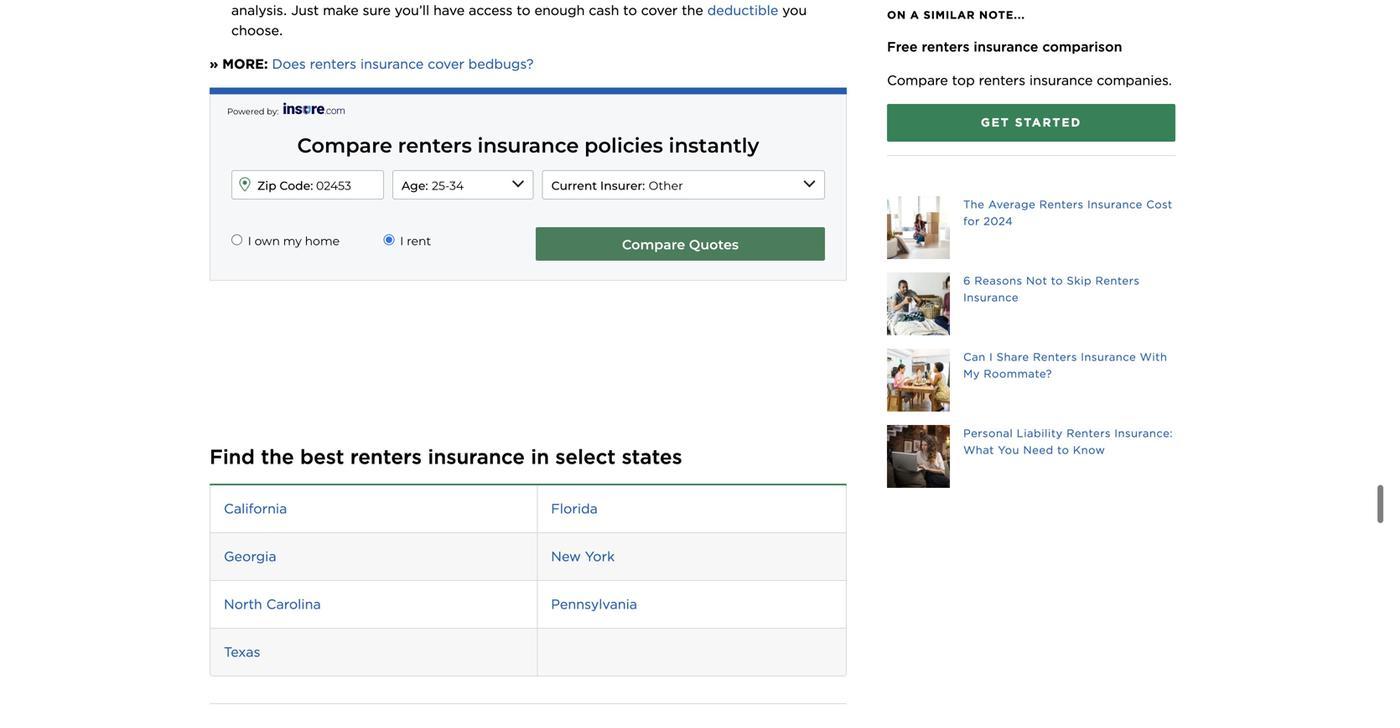 Task type: describe. For each thing, give the bounding box(es) containing it.
north carolina
[[224, 596, 321, 613]]

to inside '6 reasons not to skip renters insurance'
[[1052, 274, 1064, 287]]

my
[[964, 367, 981, 380]]

more:
[[222, 56, 268, 72]]

california
[[224, 501, 287, 517]]

cost
[[1147, 198, 1173, 211]]

renters right does
[[310, 56, 357, 72]]

renters inside the average renters insurance cost for 2024
[[1040, 198, 1084, 211]]

insurance inside can i share renters insurance with my roommate?
[[1081, 351, 1137, 364]]

new
[[551, 549, 581, 565]]

i
[[990, 351, 993, 364]]

renters inside "personal liability renters insurance: what you need to know"
[[1067, 427, 1111, 440]]

with
[[1141, 351, 1168, 364]]

new york
[[551, 549, 615, 565]]

insurance inside the average renters insurance cost for 2024
[[1088, 198, 1143, 211]]

florida
[[551, 501, 598, 517]]

similar
[[924, 8, 976, 21]]

free renters insurance comparison
[[888, 39, 1123, 55]]

you choose.
[[231, 2, 811, 38]]

renters inside can i share renters insurance with my roommate?
[[1033, 351, 1078, 364]]

get started link
[[888, 104, 1176, 142]]

insurance left cover
[[361, 56, 424, 72]]

personal
[[964, 427, 1014, 440]]

not
[[1027, 274, 1048, 287]]

does renters insurance cover bedbugs?
[[272, 56, 534, 72]]

you
[[999, 444, 1020, 457]]

the average renters insurance cost for 2024 link
[[888, 196, 1176, 259]]

6 reasons not to skip renters insurance
[[964, 274, 1140, 304]]

new york link
[[551, 549, 615, 565]]

need
[[1024, 444, 1054, 457]]

renters right best
[[350, 445, 422, 469]]

texas
[[224, 644, 260, 661]]

on
[[888, 8, 907, 21]]

you
[[783, 2, 807, 18]]

best
[[300, 445, 344, 469]]

can i share renters insurance with my roommate?
[[964, 351, 1168, 380]]

pennsylvania link
[[551, 596, 638, 613]]

pennsylvania
[[551, 596, 638, 613]]

insurance:
[[1115, 427, 1174, 440]]

find
[[210, 445, 255, 469]]

insurance inside '6 reasons not to skip renters insurance'
[[964, 291, 1019, 304]]

roommate?
[[984, 367, 1053, 380]]

reasons
[[975, 274, 1023, 287]]

free
[[888, 39, 918, 55]]

get started
[[981, 115, 1082, 130]]

» more:
[[210, 56, 268, 72]]

york
[[585, 549, 615, 565]]

personal liability renters insurance: what you need to know link
[[888, 425, 1176, 488]]

»
[[210, 56, 218, 72]]

north
[[224, 596, 262, 613]]

the
[[261, 445, 294, 469]]

can i share renters insurance with my roommate? link
[[888, 349, 1176, 412]]



Task type: vqa. For each thing, say whether or not it's contained in the screenshot.
Ibotta?
no



Task type: locate. For each thing, give the bounding box(es) containing it.
comparison
[[1043, 39, 1123, 55]]

california link
[[224, 501, 287, 517]]

average
[[989, 198, 1036, 211]]

for
[[964, 215, 980, 228]]

insurance down note...
[[974, 39, 1039, 55]]

1 vertical spatial insurance
[[964, 291, 1019, 304]]

0 vertical spatial to
[[1052, 274, 1064, 287]]

insurance
[[1088, 198, 1143, 211], [964, 291, 1019, 304], [1081, 351, 1137, 364]]

6
[[964, 274, 971, 287]]

insurance left cost
[[1088, 198, 1143, 211]]

share
[[997, 351, 1030, 364]]

find the best renters insurance in select states
[[210, 445, 683, 469]]

renters up know
[[1067, 427, 1111, 440]]

the average renters insurance cost for 2024
[[964, 198, 1173, 228]]

insurance down comparison
[[1030, 72, 1093, 89]]

renters down 'free renters insurance comparison'
[[979, 72, 1026, 89]]

renters up roommate?
[[1033, 351, 1078, 364]]

renters
[[922, 39, 970, 55], [310, 56, 357, 72], [979, 72, 1026, 89], [350, 445, 422, 469]]

1 vertical spatial to
[[1058, 444, 1070, 457]]

to right the not
[[1052, 274, 1064, 287]]

the
[[964, 198, 985, 211]]

can
[[964, 351, 986, 364]]

insurance left the in on the left bottom of page
[[428, 445, 525, 469]]

skip
[[1067, 274, 1092, 287]]

what
[[964, 444, 995, 457]]

deductible
[[708, 2, 779, 18]]

know
[[1074, 444, 1106, 457]]

does
[[272, 56, 306, 72]]

renters right average
[[1040, 198, 1084, 211]]

to right need
[[1058, 444, 1070, 457]]

renters down similar
[[922, 39, 970, 55]]

compare
[[888, 72, 949, 89]]

a
[[911, 8, 920, 21]]

0 vertical spatial insurance
[[1088, 198, 1143, 211]]

states
[[622, 445, 683, 469]]

on a similar note...
[[888, 8, 1026, 21]]

companies.
[[1097, 72, 1173, 89]]

texas link
[[224, 644, 260, 661]]

insurance
[[974, 39, 1039, 55], [361, 56, 424, 72], [1030, 72, 1093, 89], [428, 445, 525, 469]]

2024
[[984, 215, 1014, 228]]

does renters insurance cover bedbugs? link
[[272, 56, 534, 72]]

note...
[[980, 8, 1026, 21]]

georgia link
[[224, 549, 276, 565]]

renters
[[1040, 198, 1084, 211], [1096, 274, 1140, 287], [1033, 351, 1078, 364], [1067, 427, 1111, 440]]

get
[[981, 115, 1011, 130]]

in
[[531, 445, 550, 469]]

insurance down reasons
[[964, 291, 1019, 304]]

florida link
[[551, 501, 598, 517]]

cover
[[428, 56, 465, 72]]

choose.
[[231, 22, 283, 38]]

renters right skip
[[1096, 274, 1140, 287]]

carolina
[[266, 596, 321, 613]]

liability
[[1017, 427, 1063, 440]]

deductible link
[[708, 2, 779, 18]]

top
[[953, 72, 975, 89]]

personal liability renters insurance: what you need to know
[[964, 427, 1174, 457]]

insurance left with
[[1081, 351, 1137, 364]]

renters inside '6 reasons not to skip renters insurance'
[[1096, 274, 1140, 287]]

to inside "personal liability renters insurance: what you need to know"
[[1058, 444, 1070, 457]]

north carolina link
[[224, 596, 321, 613]]

started
[[1016, 115, 1082, 130]]

compare top renters insurance companies.
[[888, 72, 1173, 89]]

6 reasons not to skip renters insurance link
[[888, 273, 1176, 336]]

select
[[556, 445, 616, 469]]

to
[[1052, 274, 1064, 287], [1058, 444, 1070, 457]]

georgia
[[224, 549, 276, 565]]

2 vertical spatial insurance
[[1081, 351, 1137, 364]]

bedbugs?
[[469, 56, 534, 72]]



